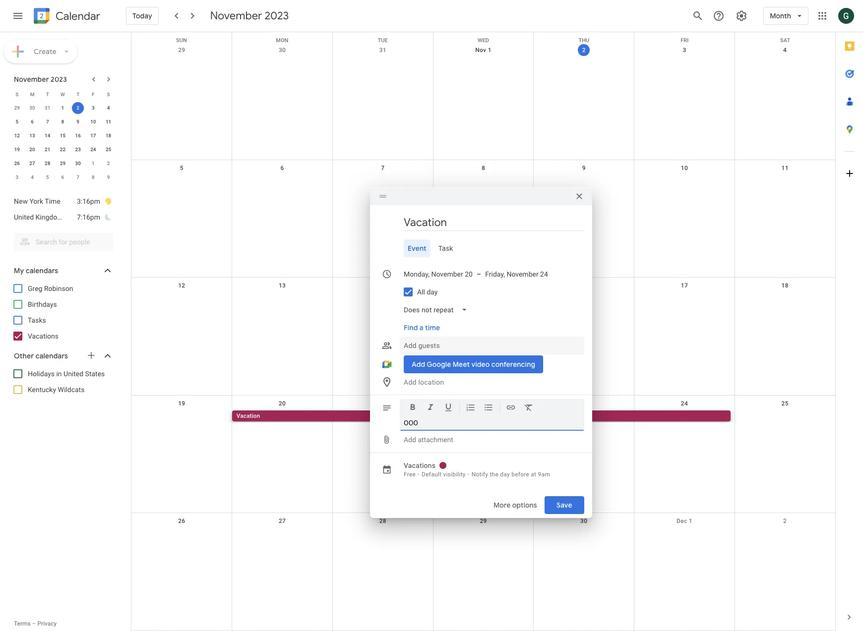Task type: vqa. For each thing, say whether or not it's contained in the screenshot.


Task type: locate. For each thing, give the bounding box(es) containing it.
3 for 1
[[92, 105, 95, 111]]

6 inside "element"
[[61, 175, 64, 180]]

list
[[4, 190, 121, 229]]

underline image
[[444, 403, 454, 414]]

m
[[30, 92, 34, 97]]

day right all
[[427, 288, 438, 296]]

november 2023
[[210, 9, 289, 23], [14, 75, 67, 84]]

f
[[92, 92, 95, 97]]

list item up search for people text box on the left of page
[[14, 209, 112, 225]]

10 inside november 2023 grid
[[90, 119, 96, 125]]

1 vertical spatial 12
[[178, 283, 185, 289]]

holidays
[[28, 370, 55, 378]]

2 horizontal spatial 5
[[180, 165, 184, 172]]

0 horizontal spatial 24
[[90, 147, 96, 152]]

time for york
[[45, 198, 60, 205]]

1 horizontal spatial 8
[[92, 175, 95, 180]]

None field
[[400, 301, 476, 319]]

2 vertical spatial 6
[[61, 175, 64, 180]]

0 vertical spatial 7
[[46, 119, 49, 125]]

11 for sun
[[782, 165, 789, 172]]

create button
[[4, 40, 77, 64]]

0 horizontal spatial 12
[[14, 133, 20, 138]]

my calendars
[[14, 267, 58, 275]]

calendars
[[26, 267, 58, 275], [36, 352, 68, 361]]

create
[[34, 47, 57, 56]]

4 down 27 element at the left of page
[[31, 175, 34, 180]]

11 inside grid
[[782, 165, 789, 172]]

12
[[14, 133, 20, 138], [178, 283, 185, 289]]

sat
[[781, 37, 791, 44]]

2023 up w
[[51, 75, 67, 84]]

0 vertical spatial november
[[210, 9, 262, 23]]

2 horizontal spatial 7
[[381, 165, 385, 172]]

greg
[[28, 285, 42, 293]]

22 up vacation button on the bottom of the page
[[480, 400, 487, 407]]

add left location
[[404, 379, 417, 387]]

12 inside november 2023 grid
[[14, 133, 20, 138]]

11 element
[[103, 116, 114, 128]]

27 inside november 2023 grid
[[29, 161, 35, 166]]

7 for november 2023
[[46, 119, 49, 125]]

united down new
[[14, 213, 34, 221]]

27
[[29, 161, 35, 166], [279, 518, 286, 525]]

1 horizontal spatial t
[[77, 92, 80, 97]]

3 down 26 "element" in the top of the page
[[16, 175, 18, 180]]

november
[[210, 9, 262, 23], [14, 75, 49, 84]]

17
[[90, 133, 96, 138], [681, 283, 688, 289]]

0 vertical spatial calendars
[[26, 267, 58, 275]]

the
[[490, 472, 499, 478]]

0 vertical spatial 13
[[29, 133, 35, 138]]

calendars for my calendars
[[26, 267, 58, 275]]

20
[[29, 147, 35, 152], [279, 400, 286, 407]]

1 horizontal spatial 25
[[782, 400, 789, 407]]

21 down 14 "element"
[[45, 147, 50, 152]]

event
[[408, 244, 427, 253]]

tab list containing event
[[378, 240, 585, 258]]

my calendars button
[[2, 263, 123, 279]]

t up 2 cell
[[77, 92, 80, 97]]

29
[[178, 47, 185, 54], [14, 105, 20, 111], [60, 161, 66, 166], [480, 518, 487, 525]]

0 vertical spatial 23
[[75, 147, 81, 152]]

t
[[46, 92, 49, 97], [77, 92, 80, 97]]

in
[[56, 370, 62, 378]]

1 horizontal spatial 21
[[380, 400, 387, 407]]

8
[[61, 119, 64, 125], [482, 165, 485, 172], [92, 175, 95, 180]]

0 horizontal spatial 31
[[45, 105, 50, 111]]

2 vertical spatial 7
[[77, 175, 79, 180]]

calendar heading
[[54, 9, 100, 23]]

november 2023 up m
[[14, 75, 67, 84]]

0 horizontal spatial –
[[32, 621, 36, 628]]

2 vertical spatial 9
[[107, 175, 110, 180]]

1 vertical spatial 31
[[45, 105, 50, 111]]

vacations down tasks
[[28, 333, 59, 340]]

0 horizontal spatial day
[[427, 288, 438, 296]]

settings menu image
[[736, 10, 748, 22]]

28 inside november 2023 grid
[[45, 161, 50, 166]]

1 horizontal spatial 10
[[681, 165, 688, 172]]

1 vertical spatial calendars
[[36, 352, 68, 361]]

1 vertical spatial 23
[[581, 400, 588, 407]]

31 down tue
[[380, 47, 387, 54]]

calendars up greg
[[26, 267, 58, 275]]

grid
[[131, 32, 836, 632]]

row containing s
[[9, 87, 116, 101]]

0 vertical spatial 3
[[683, 47, 687, 54]]

0 horizontal spatial 4
[[31, 175, 34, 180]]

31 inside row group
[[45, 105, 50, 111]]

0 vertical spatial 25
[[106, 147, 111, 152]]

add inside dropdown button
[[404, 342, 417, 350]]

0 vertical spatial time
[[45, 198, 60, 205]]

sun
[[176, 37, 187, 44]]

fri
[[681, 37, 689, 44]]

11 inside row group
[[106, 119, 111, 125]]

1 right dec
[[689, 518, 693, 525]]

28
[[45, 161, 50, 166], [380, 518, 387, 525]]

calendars up in
[[36, 352, 68, 361]]

1 down 24 "element"
[[92, 161, 95, 166]]

– right terms link
[[32, 621, 36, 628]]

add for add guests
[[404, 342, 417, 350]]

18 inside row group
[[106, 133, 111, 138]]

21 inside november 2023 grid
[[45, 147, 50, 152]]

notify
[[472, 472, 489, 478]]

18 element
[[103, 130, 114, 142]]

0 vertical spatial vacations
[[28, 333, 59, 340]]

3 down f
[[92, 105, 95, 111]]

31 for 1
[[45, 105, 50, 111]]

0 vertical spatial 28
[[45, 161, 50, 166]]

17 element
[[87, 130, 99, 142]]

at
[[531, 472, 537, 478]]

w
[[61, 92, 65, 97]]

20 inside 20 element
[[29, 147, 35, 152]]

26
[[14, 161, 20, 166], [178, 518, 185, 525]]

december 6 element
[[57, 172, 69, 184]]

0 horizontal spatial 8
[[61, 119, 64, 125]]

0 horizontal spatial 27
[[29, 161, 35, 166]]

0 vertical spatial 9
[[77, 119, 79, 125]]

december 2 element
[[103, 158, 114, 170]]

20 element
[[26, 144, 38, 156]]

4
[[784, 47, 787, 54], [107, 105, 110, 111], [31, 175, 34, 180]]

0 vertical spatial 22
[[60, 147, 66, 152]]

25 inside 25 "element"
[[106, 147, 111, 152]]

task button
[[435, 240, 457, 258]]

4 down the sat
[[784, 47, 787, 54]]

1 vertical spatial 26
[[178, 518, 185, 525]]

add down find
[[404, 342, 417, 350]]

2 add from the top
[[404, 379, 417, 387]]

0 vertical spatial 18
[[106, 133, 111, 138]]

december 7 element
[[72, 172, 84, 184]]

time
[[425, 324, 440, 333]]

2
[[583, 47, 586, 54], [77, 105, 79, 111], [107, 161, 110, 166], [784, 518, 787, 525]]

0 vertical spatial 27
[[29, 161, 35, 166]]

24
[[90, 147, 96, 152], [681, 400, 688, 407]]

1 t from the left
[[46, 92, 49, 97]]

0 horizontal spatial 25
[[106, 147, 111, 152]]

1 vertical spatial 25
[[782, 400, 789, 407]]

0 vertical spatial 24
[[90, 147, 96, 152]]

1 horizontal spatial 19
[[178, 400, 185, 407]]

8 inside grid
[[482, 165, 485, 172]]

1 horizontal spatial 22
[[480, 400, 487, 407]]

list item up united kingdom time 7:16pm
[[14, 194, 112, 209]]

3 add from the top
[[404, 436, 416, 444]]

9 for november 2023
[[77, 119, 79, 125]]

vacations inside my calendars list
[[28, 333, 59, 340]]

26 inside "element"
[[14, 161, 20, 166]]

0 vertical spatial 19
[[14, 147, 20, 152]]

–
[[477, 271, 482, 278], [32, 621, 36, 628]]

york
[[29, 198, 43, 205]]

1 vertical spatial 2023
[[51, 75, 67, 84]]

10 for sun
[[681, 165, 688, 172]]

1 horizontal spatial 7
[[77, 175, 79, 180]]

kentucky
[[28, 386, 56, 394]]

united
[[14, 213, 34, 221], [64, 370, 83, 378]]

1 inside december 1 element
[[92, 161, 95, 166]]

4 for 1
[[107, 105, 110, 111]]

cell
[[132, 411, 232, 423], [333, 411, 433, 423], [433, 411, 534, 423], [534, 411, 635, 423], [635, 411, 735, 423], [735, 411, 836, 423]]

9
[[77, 119, 79, 125], [583, 165, 586, 172], [107, 175, 110, 180]]

11 for november 2023
[[106, 119, 111, 125]]

4 up 11 element
[[107, 105, 110, 111]]

time for kingdom
[[65, 213, 80, 221]]

25 element
[[103, 144, 114, 156]]

row group
[[9, 101, 116, 185]]

0 horizontal spatial 2023
[[51, 75, 67, 84]]

italic image
[[426, 403, 436, 414]]

0 vertical spatial 20
[[29, 147, 35, 152]]

3 for nov 1
[[683, 47, 687, 54]]

19 element
[[11, 144, 23, 156]]

1 vertical spatial 5
[[180, 165, 184, 172]]

0 vertical spatial 6
[[31, 119, 34, 125]]

1 horizontal spatial 28
[[380, 518, 387, 525]]

0 vertical spatial add
[[404, 342, 417, 350]]

5
[[16, 119, 18, 125], [180, 165, 184, 172], [46, 175, 49, 180]]

time up kingdom at the left
[[45, 198, 60, 205]]

1 vertical spatial add
[[404, 379, 417, 387]]

0 horizontal spatial 13
[[29, 133, 35, 138]]

add inside button
[[404, 436, 416, 444]]

22 down 15 element on the top
[[60, 147, 66, 152]]

calendars inside dropdown button
[[26, 267, 58, 275]]

1 vertical spatial time
[[65, 213, 80, 221]]

month button
[[764, 4, 809, 28]]

2 t from the left
[[77, 92, 80, 97]]

7
[[46, 119, 49, 125], [381, 165, 385, 172], [77, 175, 79, 180]]

1 vertical spatial united
[[64, 370, 83, 378]]

december 9 element
[[103, 172, 114, 184]]

2 vertical spatial 3
[[16, 175, 18, 180]]

tue
[[378, 37, 388, 44]]

1 list item from the top
[[14, 194, 112, 209]]

3 down fri
[[683, 47, 687, 54]]

21
[[45, 147, 50, 152], [380, 400, 387, 407]]

1 vertical spatial 18
[[782, 283, 789, 289]]

0 vertical spatial 21
[[45, 147, 50, 152]]

23 element
[[72, 144, 84, 156]]

27 for 1
[[29, 161, 35, 166]]

1 vertical spatial 20
[[279, 400, 286, 407]]

1 horizontal spatial s
[[107, 92, 110, 97]]

31 inside grid
[[380, 47, 387, 54]]

1 horizontal spatial 3
[[92, 105, 95, 111]]

30
[[279, 47, 286, 54], [29, 105, 35, 111], [75, 161, 81, 166], [581, 518, 588, 525]]

united right in
[[64, 370, 83, 378]]

remove formatting image
[[524, 403, 534, 414]]

– left "end date" text field
[[477, 271, 482, 278]]

5 for november 2023
[[16, 119, 18, 125]]

5 for sun
[[180, 165, 184, 172]]

19
[[14, 147, 20, 152], [178, 400, 185, 407]]

18
[[106, 133, 111, 138], [782, 283, 789, 289]]

1 vertical spatial 22
[[480, 400, 487, 407]]

3
[[683, 47, 687, 54], [92, 105, 95, 111], [16, 175, 18, 180]]

s up the october 29 element
[[16, 92, 19, 97]]

0 horizontal spatial united
[[14, 213, 34, 221]]

t up the october 31 element
[[46, 92, 49, 97]]

dec 1
[[677, 518, 693, 525]]

add guests button
[[400, 337, 585, 355]]

None search field
[[0, 229, 123, 251]]

22 element
[[57, 144, 69, 156]]

8 inside row
[[92, 175, 95, 180]]

21 left 'bold' image
[[380, 400, 387, 407]]

26 element
[[11, 158, 23, 170]]

0 horizontal spatial t
[[46, 92, 49, 97]]

nov 1
[[476, 47, 492, 54]]

1 vertical spatial vacations
[[404, 462, 436, 470]]

row group containing 29
[[9, 101, 116, 185]]

0 vertical spatial 11
[[106, 119, 111, 125]]

17 inside november 2023 grid
[[90, 133, 96, 138]]

13 inside "element"
[[29, 133, 35, 138]]

0 vertical spatial 5
[[16, 119, 18, 125]]

1 vertical spatial 10
[[681, 165, 688, 172]]

19 inside grid
[[178, 400, 185, 407]]

2 vertical spatial add
[[404, 436, 416, 444]]

1 horizontal spatial 18
[[782, 283, 789, 289]]

united kingdom time 7:16pm
[[14, 213, 100, 221]]

25
[[106, 147, 111, 152], [782, 400, 789, 407]]

0 horizontal spatial 23
[[75, 147, 81, 152]]

default
[[422, 472, 442, 478]]

1 vertical spatial 13
[[279, 283, 286, 289]]

time
[[45, 198, 60, 205], [65, 213, 80, 221]]

december 3 element
[[11, 172, 23, 184]]

31
[[380, 47, 387, 54], [45, 105, 50, 111]]

time down 3:16pm
[[65, 213, 80, 221]]

1 horizontal spatial 12
[[178, 283, 185, 289]]

0 horizontal spatial 20
[[29, 147, 35, 152]]

1 vertical spatial 4
[[107, 105, 110, 111]]

2 horizontal spatial 3
[[683, 47, 687, 54]]

31 right october 30 element
[[45, 105, 50, 111]]

add
[[404, 342, 417, 350], [404, 379, 417, 387], [404, 436, 416, 444]]

vacation
[[237, 413, 260, 420]]

1 horizontal spatial 20
[[279, 400, 286, 407]]

0 horizontal spatial vacations
[[28, 333, 59, 340]]

10
[[90, 119, 96, 125], [681, 165, 688, 172]]

2 cell from the left
[[333, 411, 433, 423]]

4 cell from the left
[[534, 411, 635, 423]]

my calendars list
[[2, 281, 123, 344]]

0 horizontal spatial 18
[[106, 133, 111, 138]]

13 element
[[26, 130, 38, 142]]

1 vertical spatial 21
[[380, 400, 387, 407]]

add down ooo
[[404, 436, 416, 444]]

day right the
[[500, 472, 510, 478]]

0 horizontal spatial 6
[[31, 119, 34, 125]]

other calendars button
[[2, 348, 123, 364]]

vacations up free
[[404, 462, 436, 470]]

row
[[132, 32, 836, 44], [132, 42, 836, 160], [9, 87, 116, 101], [9, 101, 116, 115], [9, 115, 116, 129], [9, 129, 116, 143], [9, 143, 116, 157], [9, 157, 116, 171], [132, 160, 836, 278], [9, 171, 116, 185], [132, 278, 836, 396], [132, 396, 836, 514], [132, 514, 836, 632]]

1 vertical spatial day
[[500, 472, 510, 478]]

30 element
[[72, 158, 84, 170]]

2 vertical spatial 5
[[46, 175, 49, 180]]

1 horizontal spatial united
[[64, 370, 83, 378]]

s right f
[[107, 92, 110, 97]]

0 horizontal spatial 17
[[90, 133, 96, 138]]

2 horizontal spatial 8
[[482, 165, 485, 172]]

0 horizontal spatial 5
[[16, 119, 18, 125]]

add other calendars image
[[86, 351, 96, 361]]

all
[[417, 288, 425, 296]]

29 left october 30 element
[[14, 105, 20, 111]]

tab list
[[836, 32, 864, 604], [378, 240, 585, 258]]

2 list item from the top
[[14, 209, 112, 225]]

find a time
[[404, 324, 440, 333]]

find a time button
[[400, 319, 444, 337]]

november 2023 up mon
[[210, 9, 289, 23]]

list containing new york time
[[4, 190, 121, 229]]

7 for sun
[[381, 165, 385, 172]]

2 vertical spatial 8
[[92, 175, 95, 180]]

1 vertical spatial 28
[[380, 518, 387, 525]]

6 cell from the left
[[735, 411, 836, 423]]

4 for nov 1
[[784, 47, 787, 54]]

0 vertical spatial 10
[[90, 119, 96, 125]]

list item
[[14, 194, 112, 209], [14, 209, 112, 225]]

1 vertical spatial 7
[[381, 165, 385, 172]]

1 add from the top
[[404, 342, 417, 350]]

0 horizontal spatial 26
[[14, 161, 20, 166]]

1 horizontal spatial time
[[65, 213, 80, 221]]

month
[[770, 11, 792, 20]]

dec
[[677, 518, 688, 525]]

15
[[60, 133, 66, 138]]

calendars inside 'dropdown button'
[[36, 352, 68, 361]]

2023 up mon
[[265, 9, 289, 23]]

add for add location
[[404, 379, 417, 387]]



Task type: describe. For each thing, give the bounding box(es) containing it.
27 for dec 1
[[279, 518, 286, 525]]

states
[[85, 370, 105, 378]]

add location
[[404, 379, 444, 387]]

new
[[14, 198, 28, 205]]

23 inside row group
[[75, 147, 81, 152]]

8 for november 2023
[[61, 119, 64, 125]]

today
[[133, 11, 152, 20]]

10 element
[[87, 116, 99, 128]]

0 vertical spatial –
[[477, 271, 482, 278]]

guests
[[419, 342, 440, 350]]

16
[[75, 133, 81, 138]]

6 for sun
[[281, 165, 284, 172]]

all day
[[417, 288, 438, 296]]

1 horizontal spatial 2023
[[265, 9, 289, 23]]

december 5 element
[[42, 172, 53, 184]]

1 horizontal spatial 13
[[279, 283, 286, 289]]

robinson
[[44, 285, 73, 293]]

5 cell from the left
[[635, 411, 735, 423]]

1 cell from the left
[[132, 411, 232, 423]]

attachment
[[418, 436, 454, 444]]

12 element
[[11, 130, 23, 142]]

terms link
[[14, 621, 31, 628]]

december 4 element
[[26, 172, 38, 184]]

1 horizontal spatial november 2023
[[210, 9, 289, 23]]

1 down w
[[61, 105, 64, 111]]

find
[[404, 324, 418, 333]]

2 cell
[[70, 101, 86, 115]]

14 element
[[42, 130, 53, 142]]

visibility
[[443, 472, 466, 478]]

Description text field
[[404, 419, 581, 427]]

row containing sun
[[132, 32, 836, 44]]

3:16pm
[[77, 198, 100, 205]]

21 element
[[42, 144, 53, 156]]

19 inside 'element'
[[14, 147, 20, 152]]

3 cell from the left
[[433, 411, 534, 423]]

1 vertical spatial –
[[32, 621, 36, 628]]

28 for dec 1
[[380, 518, 387, 525]]

0 vertical spatial day
[[427, 288, 438, 296]]

calendars for other calendars
[[36, 352, 68, 361]]

insert link image
[[506, 403, 516, 414]]

add guests
[[404, 342, 440, 350]]

28 for 1
[[45, 161, 50, 166]]

december 1 element
[[87, 158, 99, 170]]

22 inside november 2023 grid
[[60, 147, 66, 152]]

before
[[512, 472, 530, 478]]

october 30 element
[[26, 102, 38, 114]]

other
[[14, 352, 34, 361]]

other calendars
[[14, 352, 68, 361]]

1 horizontal spatial 9
[[107, 175, 110, 180]]

october 31 element
[[42, 102, 53, 114]]

wildcats
[[58, 386, 85, 394]]

list item containing new york time
[[14, 194, 112, 209]]

ooo
[[404, 419, 418, 427]]

2 vertical spatial 4
[[31, 175, 34, 180]]

add attachment
[[404, 436, 454, 444]]

new york time
[[14, 198, 60, 205]]

location
[[419, 379, 444, 387]]

9 for sun
[[583, 165, 586, 172]]

privacy
[[37, 621, 57, 628]]

Add title and time text field
[[404, 215, 585, 230]]

9am
[[538, 472, 550, 478]]

2, today element
[[72, 102, 84, 114]]

nov
[[476, 47, 487, 54]]

1 s from the left
[[16, 92, 19, 97]]

1 vertical spatial 17
[[681, 283, 688, 289]]

26 for dec 1
[[178, 518, 185, 525]]

default visibility
[[422, 472, 466, 478]]

notify the day before at 9am
[[472, 472, 550, 478]]

calendar element
[[32, 6, 100, 28]]

wed
[[478, 37, 489, 44]]

list item containing united kingdom time
[[14, 209, 112, 225]]

29 down sun
[[178, 47, 185, 54]]

greg robinson
[[28, 285, 73, 293]]

other calendars list
[[2, 366, 123, 398]]

8 for sun
[[482, 165, 485, 172]]

to element
[[477, 271, 482, 278]]

10 for november 2023
[[90, 119, 96, 125]]

thu
[[579, 37, 590, 44]]

24 element
[[87, 144, 99, 156]]

End date text field
[[486, 269, 549, 280]]

privacy link
[[37, 621, 57, 628]]

16 element
[[72, 130, 84, 142]]

14
[[45, 133, 50, 138]]

15 element
[[57, 130, 69, 142]]

formatting options toolbar
[[400, 400, 585, 420]]

free
[[404, 472, 416, 478]]

united inside the other calendars list
[[64, 370, 83, 378]]

main drawer image
[[12, 10, 24, 22]]

1 horizontal spatial tab list
[[836, 32, 864, 604]]

1 horizontal spatial 24
[[681, 400, 688, 407]]

october 29 element
[[11, 102, 23, 114]]

add for add attachment
[[404, 436, 416, 444]]

kentucky wildcats
[[28, 386, 85, 394]]

calendar
[[56, 9, 100, 23]]

Search for people text field
[[20, 233, 107, 251]]

29 element
[[57, 158, 69, 170]]

today button
[[126, 4, 159, 28]]

birthdays
[[28, 301, 57, 309]]

add attachment button
[[400, 431, 458, 449]]

27 element
[[26, 158, 38, 170]]

vacation button
[[232, 411, 731, 422]]

december 8 element
[[87, 172, 99, 184]]

grid containing 29
[[131, 32, 836, 632]]

mon
[[276, 37, 289, 44]]

row containing 3
[[9, 171, 116, 185]]

26 for 1
[[14, 161, 20, 166]]

holidays in united states
[[28, 370, 105, 378]]

1 vertical spatial november
[[14, 75, 49, 84]]

0 horizontal spatial november 2023
[[14, 75, 67, 84]]

1 horizontal spatial vacations
[[404, 462, 436, 470]]

31 for nov 1
[[380, 47, 387, 54]]

1 right nov
[[488, 47, 492, 54]]

7:16pm
[[77, 213, 100, 221]]

terms
[[14, 621, 31, 628]]

bulleted list image
[[484, 403, 494, 414]]

Start date text field
[[404, 269, 473, 280]]

1 horizontal spatial day
[[500, 472, 510, 478]]

1 horizontal spatial 23
[[581, 400, 588, 407]]

2 s from the left
[[107, 92, 110, 97]]

28 element
[[42, 158, 53, 170]]

task
[[439, 244, 453, 253]]

my
[[14, 267, 24, 275]]

tasks
[[28, 317, 46, 325]]

29 down 22 element
[[60, 161, 66, 166]]

29 down notify
[[480, 518, 487, 525]]

november 2023 grid
[[9, 87, 116, 185]]

event button
[[404, 240, 431, 258]]

terms – privacy
[[14, 621, 57, 628]]

a
[[420, 324, 424, 333]]

kingdom
[[36, 213, 63, 221]]

24 inside "element"
[[90, 147, 96, 152]]

numbered list image
[[466, 403, 476, 414]]

bold image
[[408, 403, 418, 414]]

6 for november 2023
[[31, 119, 34, 125]]

2 inside cell
[[77, 105, 79, 111]]



